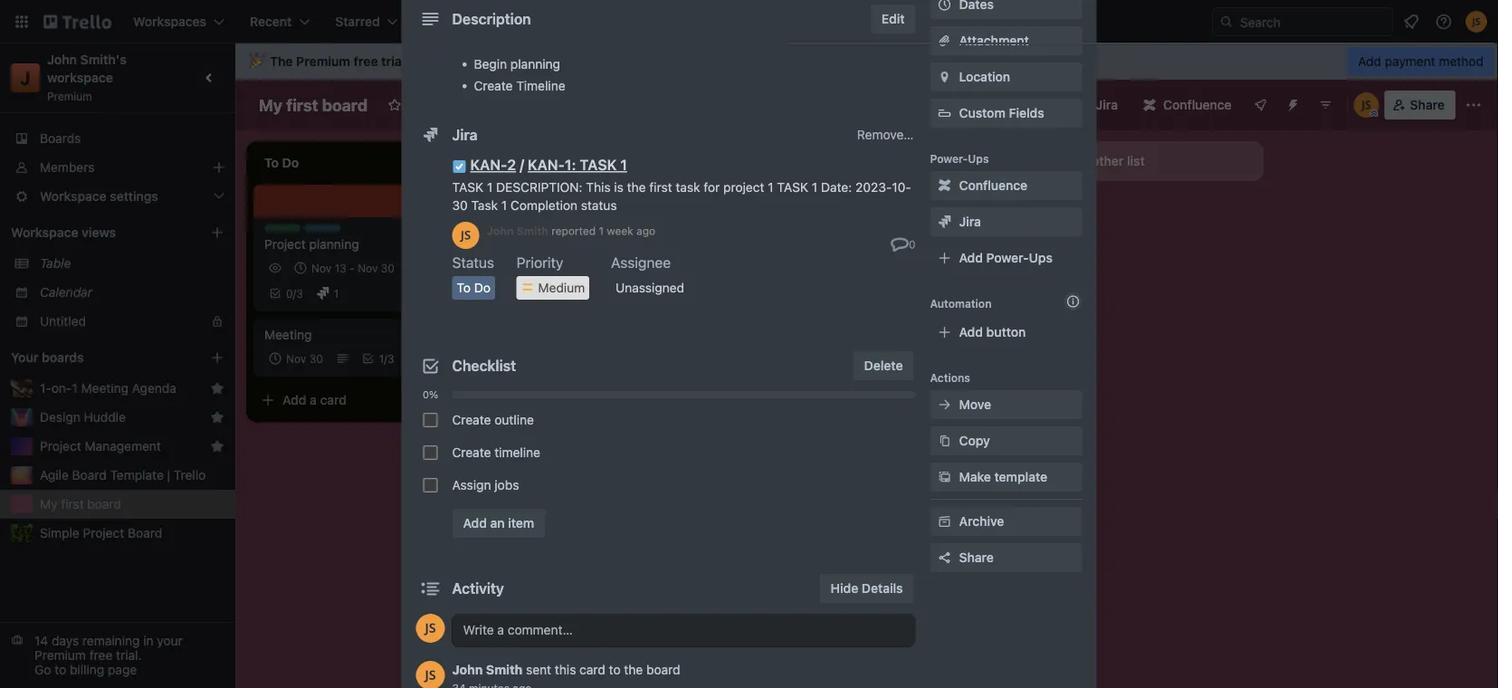 Task type: describe. For each thing, give the bounding box(es) containing it.
Search field
[[1213, 7, 1394, 36]]

|
[[167, 468, 170, 483]]

john smith sent this card to the board
[[452, 663, 681, 677]]

0%
[[423, 389, 438, 401]]

copy link
[[931, 427, 1083, 456]]

list
[[1128, 154, 1145, 168]]

color: lime, title: "ideas" element
[[779, 192, 815, 206]]

john smith's workspace link
[[47, 52, 130, 85]]

add for add an item button
[[463, 516, 487, 531]]

nov 13 - nov 30
[[312, 262, 395, 274]]

add button button
[[931, 318, 1083, 347]]

add board image
[[210, 351, 225, 365]]

1 vertical spatial power-
[[931, 152, 968, 165]]

add power-ups link
[[931, 244, 1083, 273]]

john for john smith's workspace premium
[[47, 52, 77, 67]]

project for project planning
[[264, 237, 306, 252]]

customize views image
[[531, 96, 549, 114]]

my first board link
[[40, 495, 225, 514]]

table image
[[496, 97, 511, 111]]

edit button
[[871, 5, 916, 34]]

Nov 30 checkbox
[[264, 348, 329, 370]]

0 horizontal spatial confluence
[[960, 178, 1028, 193]]

assign
[[452, 478, 491, 493]]

1-on-1 meeting agenda
[[40, 381, 177, 396]]

14
[[34, 634, 48, 648]]

actions
[[931, 371, 971, 384]]

jobs
[[495, 478, 519, 493]]

/ for 1
[[384, 352, 388, 365]]

template
[[995, 470, 1048, 485]]

0
[[286, 287, 293, 300]]

j link
[[11, 63, 40, 92]]

confetti image
[[250, 54, 263, 69]]

fields
[[1009, 106, 1045, 120]]

remaining
[[82, 634, 140, 648]]

project management
[[40, 439, 161, 454]]

another
[[1078, 154, 1124, 168]]

add for add another list button
[[1051, 154, 1075, 168]]

1 vertical spatial a
[[824, 335, 831, 350]]

1 horizontal spatial jira
[[960, 214, 982, 229]]

hide details
[[831, 581, 903, 596]]

workspace inside john smith's workspace premium
[[47, 70, 113, 85]]

add for add power-ups link
[[960, 250, 984, 265]]

checklist
[[452, 357, 516, 375]]

sm image for location
[[936, 68, 954, 86]]

add power-ups
[[960, 250, 1053, 265]]

calendar power-up link
[[905, 91, 1061, 120]]

Nov 13 - Nov 30 checkbox
[[290, 257, 400, 279]]

create inside begin planning create timeline
[[474, 78, 513, 93]]

0 vertical spatial premium
[[296, 54, 351, 69]]

for
[[409, 54, 426, 69]]

your boards with 6 items element
[[11, 347, 183, 369]]

john smith (johnsmith38824343) image
[[971, 225, 993, 246]]

switch to… image
[[13, 13, 31, 31]]

design huddle button
[[40, 408, 203, 427]]

method
[[1440, 54, 1484, 69]]

1 vertical spatial first
[[61, 497, 84, 512]]

create timeline
[[452, 445, 541, 460]]

color: sky, title: "project" element
[[304, 225, 342, 238]]

members
[[40, 160, 95, 175]]

boards
[[40, 131, 81, 146]]

trial.
[[116, 648, 142, 663]]

in
[[143, 634, 154, 648]]

to inside 14 days remaining in your premium free trial. go to billing page
[[55, 663, 66, 677]]

a for the bottommost add a card button
[[310, 393, 317, 408]]

up
[[1034, 97, 1050, 112]]

power-ups
[[931, 152, 989, 165]]

members link
[[0, 153, 235, 182]]

the
[[270, 54, 293, 69]]

j
[[20, 67, 31, 88]]

trial
[[381, 54, 405, 69]]

1 horizontal spatial workspace
[[512, 54, 578, 69]]

create a view image
[[210, 226, 225, 240]]

sm image for make template
[[936, 468, 954, 486]]

delete
[[865, 358, 903, 373]]

add a card for topmost add a card button
[[540, 201, 604, 216]]

0 / 3
[[286, 287, 303, 300]]

premium inside john smith's workspace premium
[[47, 90, 92, 102]]

1 down meeting link
[[379, 352, 384, 365]]

add button
[[960, 325, 1026, 340]]

page
[[108, 663, 137, 677]]

sm image for move
[[936, 396, 954, 414]]

1 vertical spatial add a card button
[[768, 328, 971, 357]]

0 horizontal spatial my
[[40, 497, 58, 512]]

smith's inside john smith's workspace premium
[[80, 52, 127, 67]]

confluence inside button
[[1164, 97, 1232, 112]]

add payment method
[[1359, 54, 1484, 69]]

move link
[[931, 390, 1083, 419]]

board inside text box
[[322, 95, 368, 115]]

0 horizontal spatial ups
[[968, 152, 989, 165]]

planning for begin planning create timeline
[[511, 57, 561, 72]]

remove… link
[[858, 127, 914, 142]]

1 vertical spatial board
[[128, 526, 162, 541]]

jira inside 'button'
[[1097, 97, 1119, 112]]

1 vertical spatial my first board
[[40, 497, 121, 512]]

star or unstar board image
[[388, 98, 402, 112]]

simple project board
[[40, 526, 162, 541]]

2 horizontal spatial add a card
[[797, 335, 861, 350]]

details
[[862, 581, 903, 596]]

edit
[[882, 11, 905, 26]]

location
[[960, 69, 1011, 84]]

add payment method link
[[1348, 47, 1495, 76]]

share for topmost share 'button'
[[1411, 97, 1445, 112]]

begin
[[474, 57, 507, 72]]

Write a comment text field
[[452, 614, 916, 647]]

color: green, title: none image
[[264, 225, 301, 232]]

smith
[[486, 663, 523, 677]]

agile
[[40, 468, 69, 483]]

sm image for archive
[[936, 513, 954, 531]]

workspace views
[[11, 225, 116, 240]]

john for john smith sent this card to the board
[[452, 663, 483, 677]]

🎉
[[250, 54, 263, 69]]

john right for
[[429, 54, 459, 69]]

create from template… image for the middle add a card button
[[978, 335, 993, 350]]

confluence button
[[1133, 91, 1243, 120]]

meeting inside the 1-on-1 meeting agenda button
[[81, 381, 129, 396]]

billing
[[70, 663, 104, 677]]

agile board template | trello
[[40, 468, 206, 483]]

1 vertical spatial ups
[[1029, 250, 1053, 265]]

views
[[82, 225, 116, 240]]

huddle
[[84, 410, 126, 425]]

share for the bottom share 'button'
[[960, 550, 994, 565]]

/ for 0
[[293, 287, 296, 300]]

2 horizontal spatial board
[[647, 663, 681, 677]]

Assign jobs checkbox
[[423, 478, 438, 493]]

calendar for calendar
[[40, 285, 92, 300]]

design huddle
[[40, 410, 126, 425]]

custom fields
[[960, 106, 1045, 120]]

your
[[157, 634, 183, 648]]

meeting link
[[264, 326, 475, 344]]

archive
[[960, 514, 1005, 529]]

make template link
[[931, 463, 1083, 492]]

outline
[[495, 413, 534, 427]]

ideas
[[779, 193, 811, 206]]

project down my first board link
[[83, 526, 124, 541]]

starred icon image for project management
[[210, 439, 225, 454]]

add for the middle add a card button
[[797, 335, 821, 350]]

custom
[[960, 106, 1006, 120]]

attachment button
[[931, 26, 1083, 55]]

1 down the project planning link
[[451, 262, 456, 274]]

my inside text box
[[259, 95, 283, 115]]

move
[[960, 397, 992, 412]]

automation image
[[1279, 91, 1305, 116]]

calendar for calendar power-up
[[936, 97, 989, 112]]

🎉 the premium free trial for john smith's workspace
[[250, 54, 578, 69]]



Task type: vqa. For each thing, say whether or not it's contained in the screenshot.
the confluence to the bottom
yes



Task type: locate. For each thing, give the bounding box(es) containing it.
first down the
[[286, 95, 318, 115]]

1 horizontal spatial board
[[322, 95, 368, 115]]

show menu image
[[1465, 96, 1484, 114]]

1 vertical spatial 30
[[309, 352, 323, 365]]

workspace up timeline
[[512, 54, 578, 69]]

1 to from the left
[[55, 663, 66, 677]]

0 vertical spatial 3
[[296, 287, 303, 300]]

3 sm image from the top
[[936, 432, 954, 450]]

0 vertical spatial jira
[[1097, 97, 1119, 112]]

30 down the project planning link
[[381, 262, 395, 274]]

1 inside button
[[72, 381, 78, 396]]

2 sm image from the top
[[936, 396, 954, 414]]

2 horizontal spatial add a card button
[[768, 328, 971, 357]]

1 sm image from the top
[[936, 68, 954, 86]]

free
[[354, 54, 378, 69], [89, 648, 113, 663]]

0 vertical spatial meeting
[[264, 327, 312, 342]]

2 vertical spatial add a card
[[283, 393, 347, 408]]

0 horizontal spatial add a card button
[[254, 386, 456, 415]]

the
[[624, 663, 643, 677]]

1 vertical spatial free
[[89, 648, 113, 663]]

board
[[72, 468, 107, 483], [128, 526, 162, 541]]

sm image inside "archive" link
[[936, 513, 954, 531]]

first
[[286, 95, 318, 115], [61, 497, 84, 512]]

board left star or unstar board icon
[[322, 95, 368, 115]]

starred icon image
[[210, 381, 225, 396], [210, 410, 225, 425], [210, 439, 225, 454]]

go to billing page link
[[34, 663, 137, 677]]

0 vertical spatial free
[[354, 54, 378, 69]]

create from template… image for the bottommost add a card button
[[464, 393, 478, 408]]

sm image inside move link
[[936, 396, 954, 414]]

create for timeline
[[452, 445, 491, 460]]

-
[[350, 262, 355, 274]]

free inside "banner"
[[354, 54, 378, 69]]

2 vertical spatial create
[[452, 445, 491, 460]]

add for add button button
[[960, 325, 984, 340]]

first up simple
[[61, 497, 84, 512]]

payment
[[1385, 54, 1436, 69]]

banner
[[235, 43, 1499, 80]]

nov
[[312, 262, 332, 274], [358, 262, 378, 274], [286, 352, 306, 365]]

3 starred icon image from the top
[[210, 439, 225, 454]]

nov 30
[[286, 352, 323, 365]]

workspace
[[11, 225, 78, 240]]

power- for calendar
[[992, 97, 1034, 112]]

sm image inside location link
[[936, 68, 954, 86]]

search image
[[1220, 14, 1234, 29]]

0 horizontal spatial a
[[310, 393, 317, 408]]

premium
[[296, 54, 351, 69], [47, 90, 92, 102], [34, 648, 86, 663]]

timeline
[[516, 78, 566, 93]]

board right the
[[647, 663, 681, 677]]

0 vertical spatial confluence
[[1164, 97, 1232, 112]]

sm image for jira
[[936, 213, 954, 231]]

meeting
[[264, 327, 312, 342], [81, 381, 129, 396]]

share down add payment method link
[[1411, 97, 1445, 112]]

project management button
[[40, 437, 203, 456]]

0 vertical spatial starred icon image
[[210, 381, 225, 396]]

2 vertical spatial power-
[[987, 250, 1029, 265]]

create up table image
[[474, 78, 513, 93]]

0 horizontal spatial share button
[[931, 543, 1083, 572]]

2 to from the left
[[609, 663, 621, 677]]

power ups image
[[1254, 98, 1269, 112]]

my first board inside text box
[[259, 95, 368, 115]]

ups down custom on the right of page
[[968, 152, 989, 165]]

nov down the 0 / 3
[[286, 352, 306, 365]]

sm image for copy
[[936, 432, 954, 450]]

planning up timeline
[[511, 57, 561, 72]]

1 vertical spatial meeting
[[81, 381, 129, 396]]

14 days remaining in your premium free trial. go to billing page
[[34, 634, 183, 677]]

calendar inside calendar link
[[40, 285, 92, 300]]

30
[[381, 262, 395, 274], [309, 352, 323, 365]]

premium inside 14 days remaining in your premium free trial. go to billing page
[[34, 648, 86, 663]]

calendar link
[[40, 283, 225, 302]]

1 right 1-
[[72, 381, 78, 396]]

project up the 13
[[304, 226, 342, 238]]

confluence left power ups image
[[1164, 97, 1232, 112]]

add inside "banner"
[[1359, 54, 1382, 69]]

1 vertical spatial starred icon image
[[210, 410, 225, 425]]

create up assign
[[452, 445, 491, 460]]

project for color: sky, title: "project" element
[[304, 226, 342, 238]]

Create timeline checkbox
[[423, 446, 438, 460]]

0 notifications image
[[1401, 11, 1423, 33]]

trello
[[174, 468, 206, 483]]

project planning link
[[264, 235, 475, 254]]

a
[[567, 201, 574, 216], [824, 335, 831, 350], [310, 393, 317, 408]]

my down the
[[259, 95, 283, 115]]

first inside text box
[[286, 95, 318, 115]]

1 vertical spatial create
[[452, 413, 491, 427]]

my first board up 'simple project board'
[[40, 497, 121, 512]]

1 horizontal spatial 30
[[381, 262, 395, 274]]

smith's
[[80, 52, 127, 67], [462, 54, 509, 69]]

0 horizontal spatial board
[[72, 468, 107, 483]]

sm image left copy
[[936, 432, 954, 450]]

0 horizontal spatial calendar
[[40, 285, 92, 300]]

power- down location link
[[992, 97, 1034, 112]]

sm image for confluence
[[936, 177, 954, 195]]

1 horizontal spatial ups
[[1029, 250, 1053, 265]]

begin planning create timeline
[[474, 57, 566, 93]]

an
[[491, 516, 505, 531]]

meeting inside meeting link
[[264, 327, 312, 342]]

0 horizontal spatial free
[[89, 648, 113, 663]]

hide details link
[[820, 574, 914, 603]]

1 vertical spatial /
[[384, 352, 388, 365]]

john
[[47, 52, 77, 67], [429, 54, 459, 69], [452, 663, 483, 677]]

1 vertical spatial 3
[[388, 352, 394, 365]]

Create outline checkbox
[[423, 413, 438, 427]]

0 horizontal spatial to
[[55, 663, 66, 677]]

sm image left location
[[936, 68, 954, 86]]

/ down meeting link
[[384, 352, 388, 365]]

jira up another
[[1097, 97, 1119, 112]]

boards link
[[0, 124, 235, 153]]

workspace right j link on the left top
[[47, 70, 113, 85]]

1 horizontal spatial first
[[286, 95, 318, 115]]

share down the "archive"
[[960, 550, 994, 565]]

Board name text field
[[250, 91, 377, 120]]

john inside john smith's workspace premium
[[47, 52, 77, 67]]

smith's inside "banner"
[[462, 54, 509, 69]]

0 vertical spatial add a card button
[[511, 194, 714, 223]]

0 horizontal spatial board
[[87, 497, 121, 512]]

nov for nov 30
[[286, 352, 306, 365]]

open information menu image
[[1436, 13, 1454, 31]]

1
[[451, 262, 456, 274], [334, 287, 339, 300], [379, 352, 384, 365], [72, 381, 78, 396]]

30 down meeting link
[[309, 352, 323, 365]]

description
[[452, 10, 531, 28]]

planning inside begin planning create timeline
[[511, 57, 561, 72]]

2 vertical spatial premium
[[34, 648, 86, 663]]

make
[[960, 470, 992, 485]]

1 horizontal spatial create from template… image
[[978, 335, 993, 350]]

planning up the 13
[[309, 237, 359, 252]]

1 horizontal spatial nov
[[312, 262, 332, 274]]

create
[[474, 78, 513, 93], [452, 413, 491, 427], [452, 445, 491, 460]]

create outline
[[452, 413, 534, 427]]

0 horizontal spatial create from template… image
[[464, 393, 478, 408]]

calendar
[[936, 97, 989, 112], [40, 285, 92, 300]]

untitled link
[[40, 312, 199, 331]]

sm image inside make template link
[[936, 468, 954, 486]]

sm image left the "archive"
[[936, 513, 954, 531]]

john smith (johnsmith38824343) image
[[1466, 11, 1488, 33], [1355, 92, 1380, 118], [416, 614, 445, 643], [416, 661, 445, 688]]

sm image down power-ups
[[936, 177, 954, 195]]

3 for 0 / 3
[[296, 287, 303, 300]]

activity
[[452, 580, 504, 597]]

2 vertical spatial starred icon image
[[210, 439, 225, 454]]

0 vertical spatial my first board
[[259, 95, 368, 115]]

0 vertical spatial my
[[259, 95, 283, 115]]

assign jobs
[[452, 478, 519, 493]]

30 inside nov 13 - nov 30 checkbox
[[381, 262, 395, 274]]

0 horizontal spatial my first board
[[40, 497, 121, 512]]

1 horizontal spatial add a card button
[[511, 194, 714, 223]]

1 horizontal spatial share button
[[1385, 91, 1456, 120]]

1 horizontal spatial a
[[567, 201, 574, 216]]

sm image inside the copy 'link'
[[936, 432, 954, 450]]

1 horizontal spatial share
[[1411, 97, 1445, 112]]

3 right 0
[[296, 287, 303, 300]]

smith's down description
[[462, 54, 509, 69]]

/ down project planning
[[293, 287, 296, 300]]

untitled
[[40, 314, 86, 329]]

primary element
[[0, 0, 1499, 43]]

confluence down power-ups
[[960, 178, 1028, 193]]

1 vertical spatial planning
[[309, 237, 359, 252]]

4 sm image from the top
[[936, 513, 954, 531]]

0 vertical spatial 30
[[381, 262, 395, 274]]

jira down board icon
[[452, 126, 478, 144]]

to right go
[[55, 663, 66, 677]]

create from template… image down automation
[[978, 335, 993, 350]]

on-
[[51, 381, 72, 396]]

0 horizontal spatial meeting
[[81, 381, 129, 396]]

board down my first board link
[[128, 526, 162, 541]]

your
[[11, 350, 38, 365]]

management
[[85, 439, 161, 454]]

power-
[[992, 97, 1034, 112], [931, 152, 968, 165], [987, 250, 1029, 265]]

0 vertical spatial add a card
[[540, 201, 604, 216]]

nov left the 13
[[312, 262, 332, 274]]

0 vertical spatial share button
[[1385, 91, 1456, 120]]

1 starred icon image from the top
[[210, 381, 225, 396]]

project down the design
[[40, 439, 81, 454]]

jira
[[1097, 97, 1119, 112], [452, 126, 478, 144], [960, 214, 982, 229]]

2 starred icon image from the top
[[210, 410, 225, 425]]

nov inside option
[[286, 352, 306, 365]]

archive link
[[931, 507, 1083, 536]]

13
[[335, 262, 347, 274]]

your boards
[[11, 350, 84, 365]]

project planning
[[264, 237, 359, 252]]

add another list button
[[1018, 141, 1264, 181]]

boards
[[42, 350, 84, 365]]

nov for nov 13 - nov 30
[[312, 262, 332, 274]]

checklist group
[[416, 404, 916, 502]]

workspace
[[512, 54, 578, 69], [47, 70, 113, 85]]

3 down meeting link
[[388, 352, 394, 365]]

ups
[[968, 152, 989, 165], [1029, 250, 1053, 265]]

1 horizontal spatial my first board
[[259, 95, 368, 115]]

1 horizontal spatial to
[[609, 663, 621, 677]]

banner containing 🎉
[[235, 43, 1499, 80]]

my first board down the
[[259, 95, 368, 115]]

sm image left john smith (johnsmith38824343) icon
[[936, 213, 954, 231]]

create up create timeline
[[452, 413, 491, 427]]

free inside 14 days remaining in your premium free trial. go to billing page
[[89, 648, 113, 663]]

power- for add
[[987, 250, 1029, 265]]

calendar inside the 'calendar power-up' link
[[936, 97, 989, 112]]

starred icon image for 1-on-1 meeting agenda
[[210, 381, 225, 396]]

0 vertical spatial planning
[[511, 57, 561, 72]]

1 vertical spatial add a card
[[797, 335, 861, 350]]

my down agile
[[40, 497, 58, 512]]

1 horizontal spatial my
[[259, 95, 283, 115]]

sm image
[[936, 213, 954, 231], [936, 396, 954, 414], [936, 468, 954, 486]]

attachment
[[960, 33, 1030, 48]]

sm image down actions
[[936, 396, 954, 414]]

board
[[322, 95, 368, 115], [87, 497, 121, 512], [647, 663, 681, 677]]

add for add payment method link
[[1359, 54, 1382, 69]]

1 vertical spatial share button
[[931, 543, 1083, 572]]

2 vertical spatial sm image
[[936, 468, 954, 486]]

create from template… image
[[978, 335, 993, 350], [464, 393, 478, 408]]

meeting up huddle
[[81, 381, 129, 396]]

project down color: green, title: none icon
[[264, 237, 306, 252]]

1 horizontal spatial planning
[[511, 57, 561, 72]]

0 vertical spatial create
[[474, 78, 513, 93]]

3 sm image from the top
[[936, 468, 954, 486]]

meeting up nov 30 option
[[264, 327, 312, 342]]

1 horizontal spatial confluence
[[1164, 97, 1232, 112]]

project for project management
[[40, 439, 81, 454]]

1 horizontal spatial add a card
[[540, 201, 604, 216]]

create from template… image up create outline
[[464, 393, 478, 408]]

this
[[555, 663, 576, 677]]

1 vertical spatial calendar
[[40, 285, 92, 300]]

0 horizontal spatial add a card
[[283, 393, 347, 408]]

smith's right j
[[80, 52, 127, 67]]

1 horizontal spatial free
[[354, 54, 378, 69]]

2 horizontal spatial nov
[[358, 262, 378, 274]]

calendar down location
[[936, 97, 989, 112]]

board up 'simple project board'
[[87, 497, 121, 512]]

share button down add payment method link
[[1385, 91, 1456, 120]]

add an item
[[463, 516, 535, 531]]

1 down the 13
[[334, 287, 339, 300]]

1 horizontal spatial smith's
[[462, 54, 509, 69]]

0 horizontal spatial jira
[[452, 126, 478, 144]]

1 horizontal spatial 3
[[388, 352, 394, 365]]

project inside button
[[40, 439, 81, 454]]

0 vertical spatial board
[[322, 95, 368, 115]]

share
[[1411, 97, 1445, 112], [960, 550, 994, 565]]

create for outline
[[452, 413, 491, 427]]

2 vertical spatial board
[[647, 663, 681, 677]]

1 vertical spatial sm image
[[936, 396, 954, 414]]

power- down custom on the right of page
[[931, 152, 968, 165]]

item
[[508, 516, 535, 531]]

jira up add power-ups
[[960, 214, 982, 229]]

0 vertical spatial share
[[1411, 97, 1445, 112]]

table link
[[40, 254, 225, 273]]

0 horizontal spatial 30
[[309, 352, 323, 365]]

simple project board link
[[40, 524, 225, 543]]

0 vertical spatial calendar
[[936, 97, 989, 112]]

1 sm image from the top
[[936, 213, 954, 231]]

0 horizontal spatial nov
[[286, 352, 306, 365]]

john left smith
[[452, 663, 483, 677]]

starred icon image for design huddle
[[210, 410, 225, 425]]

hide
[[831, 581, 859, 596]]

john right j
[[47, 52, 77, 67]]

sm image left make
[[936, 468, 954, 486]]

1 / 3
[[379, 352, 394, 365]]

1 vertical spatial create from template… image
[[464, 393, 478, 408]]

1 horizontal spatial calendar
[[936, 97, 989, 112]]

1 horizontal spatial meeting
[[264, 327, 312, 342]]

2 horizontal spatial jira
[[1097, 97, 1119, 112]]

share button down "archive" link
[[931, 543, 1083, 572]]

go
[[34, 663, 51, 677]]

to left the
[[609, 663, 621, 677]]

0 vertical spatial board
[[72, 468, 107, 483]]

board image
[[457, 97, 471, 111]]

power- down john smith (johnsmith38824343) icon
[[987, 250, 1029, 265]]

sm image
[[936, 68, 954, 86], [936, 177, 954, 195], [936, 432, 954, 450], [936, 513, 954, 531]]

ups up add button button
[[1029, 250, 1053, 265]]

planning for project planning
[[309, 237, 359, 252]]

copy
[[960, 433, 991, 448]]

nov right -
[[358, 262, 378, 274]]

john smith's workspace premium
[[47, 52, 130, 102]]

1 vertical spatial confluence
[[960, 178, 1028, 193]]

1 vertical spatial workspace
[[47, 70, 113, 85]]

0 vertical spatial workspace
[[512, 54, 578, 69]]

2 vertical spatial add a card button
[[254, 386, 456, 415]]

simple
[[40, 526, 79, 541]]

1 vertical spatial premium
[[47, 90, 92, 102]]

make template
[[960, 470, 1048, 485]]

board down the 'project management'
[[72, 468, 107, 483]]

template
[[110, 468, 164, 483]]

custom fields button
[[931, 104, 1083, 122]]

sent
[[526, 663, 552, 677]]

days
[[52, 634, 79, 648]]

0 horizontal spatial smith's
[[80, 52, 127, 67]]

0 vertical spatial a
[[567, 201, 574, 216]]

calendar up untitled
[[40, 285, 92, 300]]

add a card for the bottommost add a card button
[[283, 393, 347, 408]]

3 for 1 / 3
[[388, 352, 394, 365]]

0 horizontal spatial workspace
[[47, 70, 113, 85]]

0 horizontal spatial first
[[61, 497, 84, 512]]

0 horizontal spatial share
[[960, 550, 994, 565]]

30 inside nov 30 option
[[309, 352, 323, 365]]

2 vertical spatial jira
[[960, 214, 982, 229]]

a for topmost add a card button
[[567, 201, 574, 216]]

add a card
[[540, 201, 604, 216], [797, 335, 861, 350], [283, 393, 347, 408]]

design
[[40, 410, 80, 425]]

2 sm image from the top
[[936, 177, 954, 195]]



